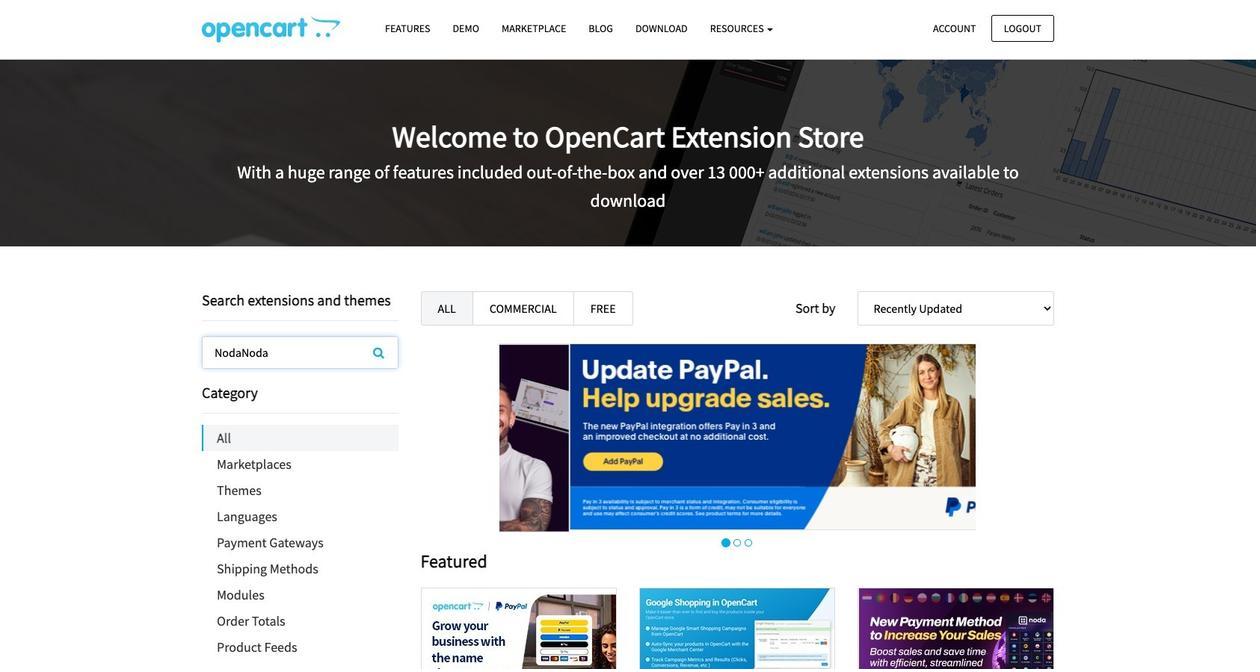 Task type: locate. For each thing, give the bounding box(es) containing it.
opencart extensions image
[[202, 16, 340, 43]]

None text field
[[203, 337, 397, 369]]

noda image
[[859, 589, 1053, 670]]

google shopping for opencart image
[[640, 589, 835, 670]]



Task type: vqa. For each thing, say whether or not it's contained in the screenshot.
the PayPal Checkout Integration image
yes



Task type: describe. For each thing, give the bounding box(es) containing it.
paypal payment gateway image
[[536, 344, 1012, 531]]

paypal checkout integration image
[[422, 589, 616, 670]]

node image
[[60, 344, 536, 533]]

search image
[[373, 347, 384, 359]]



